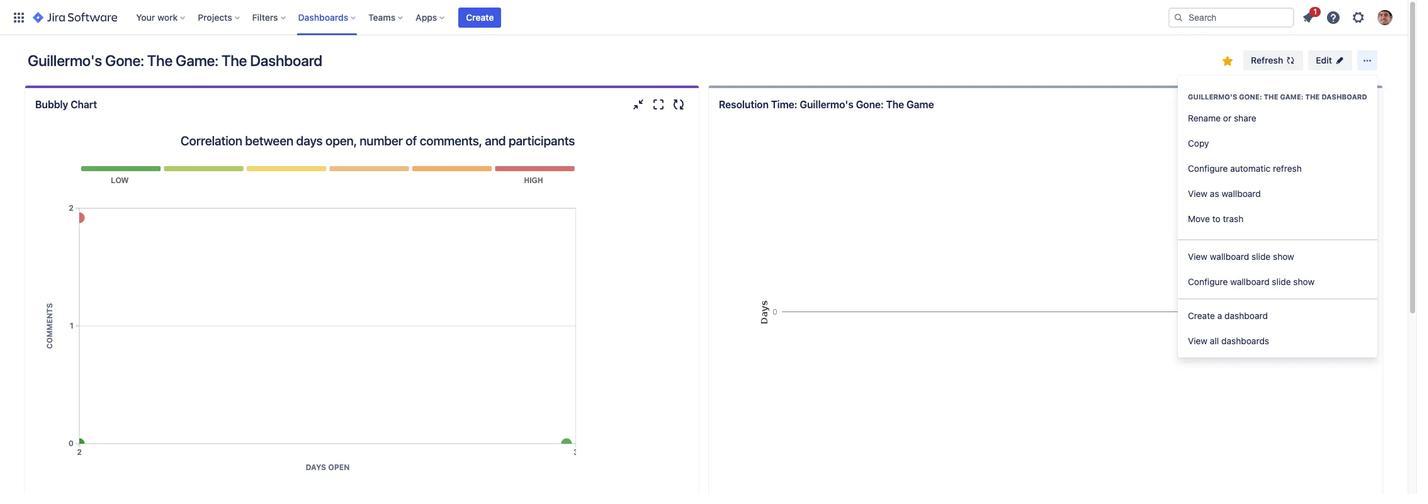 Task type: vqa. For each thing, say whether or not it's contained in the screenshot.
second issues from the right
no



Task type: locate. For each thing, give the bounding box(es) containing it.
notifications image
[[1301, 10, 1316, 25]]

create for create
[[466, 12, 494, 22]]

gone: down the your
[[105, 52, 144, 69]]

configure inside 'button'
[[1189, 163, 1229, 174]]

guillermo's up rename at the top right
[[1189, 93, 1238, 101]]

dashboard for primary element
[[250, 52, 322, 69]]

1 vertical spatial slide
[[1273, 277, 1292, 287]]

between
[[245, 134, 294, 148]]

guillermo's inside guillermo's gone: the game: the dashboard group
[[1189, 93, 1238, 101]]

guillermo's
[[28, 52, 102, 69], [1189, 93, 1238, 101], [800, 99, 854, 110]]

dashboard inside group
[[1322, 93, 1368, 101]]

search image
[[1174, 12, 1184, 22]]

view left all
[[1189, 336, 1208, 346]]

view down move
[[1189, 251, 1208, 262]]

group
[[1178, 239, 1378, 299], [1178, 299, 1378, 358]]

chart
[[71, 99, 97, 110]]

2 group from the top
[[1178, 299, 1378, 358]]

the up "rename or share" button
[[1265, 93, 1279, 101]]

view left 'as'
[[1189, 188, 1208, 199]]

minimize resolution time: guillermo's gone: the game image
[[1315, 97, 1330, 112]]

1 vertical spatial create
[[1189, 311, 1216, 321]]

game: up "rename or share" button
[[1281, 93, 1304, 101]]

2 horizontal spatial guillermo's
[[1189, 93, 1238, 101]]

and
[[485, 134, 506, 148]]

rename
[[1189, 113, 1221, 123]]

guillermo's for primary element
[[28, 52, 102, 69]]

jira software image
[[33, 10, 117, 25], [33, 10, 117, 25]]

1 group from the top
[[1178, 239, 1378, 299]]

show inside button
[[1294, 277, 1315, 287]]

dashboard
[[250, 52, 322, 69], [1322, 93, 1368, 101]]

wallboard inside guillermo's gone: the game: the dashboard group
[[1222, 188, 1262, 199]]

slide for configure wallboard slide show
[[1273, 277, 1292, 287]]

view for view wallboard slide show
[[1189, 251, 1208, 262]]

dashboards button
[[295, 7, 361, 27]]

dashboard for banner containing your work
[[1322, 93, 1368, 101]]

participants
[[509, 134, 575, 148]]

1 vertical spatial wallboard
[[1211, 251, 1250, 262]]

copy
[[1189, 138, 1210, 149]]

guillermo's right time:
[[800, 99, 854, 110]]

share
[[1234, 113, 1257, 123]]

refresh image
[[1286, 55, 1296, 66]]

wallboard inside button
[[1231, 277, 1270, 287]]

Search field
[[1169, 7, 1295, 27]]

dashboard down edit icon
[[1322, 93, 1368, 101]]

dashboard down filters dropdown button
[[250, 52, 322, 69]]

correlation
[[181, 134, 242, 148]]

to
[[1213, 214, 1221, 224]]

1 vertical spatial guillermo's gone: the game: the dashboard
[[1189, 93, 1368, 101]]

1 vertical spatial configure
[[1189, 277, 1229, 287]]

days
[[296, 134, 323, 148]]

0 vertical spatial wallboard
[[1222, 188, 1262, 199]]

create a dashboard
[[1189, 311, 1268, 321]]

guillermo's gone: the game: the dashboard
[[28, 52, 322, 69], [1189, 93, 1368, 101]]

help image
[[1326, 10, 1342, 25]]

2 horizontal spatial gone:
[[1240, 93, 1263, 101]]

guillermo's gone: the game: the dashboard up "rename or share" button
[[1189, 93, 1368, 101]]

0 vertical spatial guillermo's gone: the game: the dashboard
[[28, 52, 322, 69]]

create inside menu
[[1189, 311, 1216, 321]]

slide
[[1252, 251, 1271, 262], [1273, 277, 1292, 287]]

3 view from the top
[[1189, 336, 1208, 346]]

wallboard down view wallboard slide show
[[1231, 277, 1270, 287]]

2 vertical spatial view
[[1189, 336, 1208, 346]]

0 vertical spatial configure
[[1189, 163, 1229, 174]]

1 horizontal spatial guillermo's
[[800, 99, 854, 110]]

slide up configure wallboard slide show
[[1252, 251, 1271, 262]]

1 horizontal spatial slide
[[1273, 277, 1292, 287]]

group up create a dashboard button
[[1178, 239, 1378, 299]]

1 configure from the top
[[1189, 163, 1229, 174]]

1 vertical spatial view
[[1189, 251, 1208, 262]]

1 vertical spatial show
[[1294, 277, 1315, 287]]

0 horizontal spatial game:
[[176, 52, 219, 69]]

teams button
[[365, 7, 408, 27]]

2 configure from the top
[[1189, 277, 1229, 287]]

slide inside button
[[1273, 277, 1292, 287]]

as
[[1211, 188, 1220, 199]]

move to trash
[[1189, 214, 1244, 224]]

2 vertical spatial wallboard
[[1231, 277, 1270, 287]]

0 horizontal spatial slide
[[1252, 251, 1271, 262]]

create right apps popup button
[[466, 12, 494, 22]]

group down configure wallboard slide show button
[[1178, 299, 1378, 358]]

view inside guillermo's gone: the game: the dashboard group
[[1189, 188, 1208, 199]]

configure inside button
[[1189, 277, 1229, 287]]

1 view from the top
[[1189, 188, 1208, 199]]

show for configure wallboard slide show
[[1294, 277, 1315, 287]]

the down your work dropdown button
[[147, 52, 173, 69]]

refresh resolution time: guillermo's gone: the game image
[[1355, 97, 1371, 112]]

create left the a
[[1189, 311, 1216, 321]]

show
[[1274, 251, 1295, 262], [1294, 277, 1315, 287]]

configure
[[1189, 163, 1229, 174], [1189, 277, 1229, 287]]

or
[[1224, 113, 1232, 123]]

resolution
[[719, 99, 769, 110]]

dashboards
[[1222, 336, 1270, 346]]

0 vertical spatial create
[[466, 12, 494, 22]]

0 vertical spatial dashboard
[[250, 52, 322, 69]]

gone: up share
[[1240, 93, 1263, 101]]

time:
[[771, 99, 798, 110]]

comments,
[[420, 134, 482, 148]]

1 horizontal spatial create
[[1189, 311, 1216, 321]]

wallboard up configure wallboard slide show
[[1211, 251, 1250, 262]]

your work button
[[132, 7, 190, 27]]

game:
[[176, 52, 219, 69], [1281, 93, 1304, 101]]

guillermo's gone: the game: the dashboard down work
[[28, 52, 322, 69]]

filters
[[252, 12, 278, 22]]

1 horizontal spatial gone:
[[856, 99, 884, 110]]

the
[[147, 52, 173, 69], [222, 52, 247, 69], [1265, 93, 1279, 101], [1306, 93, 1320, 101], [887, 99, 905, 110]]

create inside primary element
[[466, 12, 494, 22]]

2 view from the top
[[1189, 251, 1208, 262]]

gone: left game
[[856, 99, 884, 110]]

1 vertical spatial game:
[[1281, 93, 1304, 101]]

view
[[1189, 188, 1208, 199], [1189, 251, 1208, 262], [1189, 336, 1208, 346]]

show up configure wallboard slide show button
[[1274, 251, 1295, 262]]

game: down projects
[[176, 52, 219, 69]]

the left the "maximize resolution time: guillermo's gone: the game" icon in the top right of the page
[[1306, 93, 1320, 101]]

0 horizontal spatial create
[[466, 12, 494, 22]]

all
[[1211, 336, 1220, 346]]

configure up the a
[[1189, 277, 1229, 287]]

banner
[[0, 0, 1408, 35]]

0 vertical spatial view
[[1189, 188, 1208, 199]]

guillermo's up bubbly chart
[[28, 52, 102, 69]]

menu
[[1178, 76, 1378, 358]]

0 vertical spatial show
[[1274, 251, 1295, 262]]

trash
[[1223, 214, 1244, 224]]

view as wallboard
[[1189, 188, 1262, 199]]

create
[[466, 12, 494, 22], [1189, 311, 1216, 321]]

1 vertical spatial dashboard
[[1322, 93, 1368, 101]]

0 vertical spatial slide
[[1252, 251, 1271, 262]]

configure up 'as'
[[1189, 163, 1229, 174]]

a
[[1218, 311, 1223, 321]]

create for create a dashboard
[[1189, 311, 1216, 321]]

0 horizontal spatial dashboard
[[250, 52, 322, 69]]

view wallboard slide show
[[1189, 251, 1295, 262]]

0 horizontal spatial guillermo's
[[28, 52, 102, 69]]

wallboard
[[1222, 188, 1262, 199], [1211, 251, 1250, 262], [1231, 277, 1270, 287]]

edit icon image
[[1335, 55, 1345, 66]]

1 horizontal spatial game:
[[1281, 93, 1304, 101]]

1 horizontal spatial guillermo's gone: the game: the dashboard
[[1189, 93, 1368, 101]]

configure automatic refresh
[[1189, 163, 1302, 174]]

wallboard down configure automatic refresh
[[1222, 188, 1262, 199]]

primary element
[[8, 0, 1169, 35]]

undefined generated chart image image
[[752, 121, 1340, 494]]

game: inside group
[[1281, 93, 1304, 101]]

show for view wallboard slide show
[[1274, 251, 1295, 262]]

1 horizontal spatial dashboard
[[1322, 93, 1368, 101]]

automatic
[[1231, 163, 1271, 174]]

your
[[136, 12, 155, 22]]

gone:
[[105, 52, 144, 69], [1240, 93, 1263, 101], [856, 99, 884, 110]]

show down view wallboard slide show link
[[1294, 277, 1315, 287]]

slide down view wallboard slide show link
[[1273, 277, 1292, 287]]

guillermo's gone: the game: the dashboard group
[[1178, 79, 1378, 236]]

your profile and settings image
[[1378, 10, 1393, 25]]



Task type: describe. For each thing, give the bounding box(es) containing it.
refresh button
[[1244, 50, 1304, 71]]

bubbly chart
[[35, 99, 97, 110]]

bubbly
[[35, 99, 68, 110]]

edit
[[1317, 55, 1333, 66]]

game
[[907, 99, 934, 110]]

view for view as wallboard
[[1189, 188, 1208, 199]]

teams
[[369, 12, 396, 22]]

edit link
[[1309, 50, 1353, 71]]

0 vertical spatial game:
[[176, 52, 219, 69]]

the down projects 'popup button'
[[222, 52, 247, 69]]

appswitcher icon image
[[11, 10, 26, 25]]

refresh bubbly chart image
[[671, 97, 687, 112]]

your work
[[136, 12, 178, 22]]

correlation between days open, number of comments, and participants
[[181, 134, 575, 148]]

filters button
[[249, 7, 291, 27]]

dashboard
[[1225, 311, 1268, 321]]

work
[[157, 12, 178, 22]]

create a dashboard button
[[1178, 304, 1378, 329]]

move
[[1189, 214, 1211, 224]]

settings image
[[1352, 10, 1367, 25]]

rename or share button
[[1178, 106, 1378, 131]]

copy button
[[1178, 131, 1378, 156]]

group containing create a dashboard
[[1178, 299, 1378, 358]]

configure wallboard slide show button
[[1178, 270, 1378, 295]]

maximize resolution time: guillermo's gone: the game image
[[1335, 97, 1350, 112]]

apps button
[[412, 7, 450, 27]]

projects button
[[194, 7, 245, 27]]

refresh
[[1274, 163, 1302, 174]]

more dashboard actions image
[[1360, 53, 1376, 68]]

gone: inside group
[[1240, 93, 1263, 101]]

star guillermo's gone: the game: the dashboard image
[[1221, 54, 1236, 69]]

view for view all dashboards
[[1189, 336, 1208, 346]]

resolution time: guillermo's gone: the game
[[719, 99, 934, 110]]

view as wallboard link
[[1178, 181, 1378, 207]]

maximize bubbly chart image
[[651, 97, 666, 112]]

move to trash button
[[1178, 207, 1378, 232]]

refresh
[[1252, 55, 1284, 66]]

guillermo's for banner containing your work
[[1189, 93, 1238, 101]]

guillermo's gone: the game: the dashboard inside group
[[1189, 93, 1368, 101]]

create button
[[459, 7, 502, 27]]

rename or share
[[1189, 113, 1257, 123]]

group containing view wallboard slide show
[[1178, 239, 1378, 299]]

0 horizontal spatial gone:
[[105, 52, 144, 69]]

projects
[[198, 12, 232, 22]]

1
[[1314, 7, 1318, 16]]

apps
[[416, 12, 437, 22]]

open,
[[326, 134, 357, 148]]

the left game
[[887, 99, 905, 110]]

banner containing your work
[[0, 0, 1408, 35]]

of
[[406, 134, 417, 148]]

configure wallboard slide show
[[1189, 277, 1315, 287]]

number
[[360, 134, 403, 148]]

slide for view wallboard slide show
[[1252, 251, 1271, 262]]

wallboard for view
[[1211, 251, 1250, 262]]

menu containing rename or share
[[1178, 76, 1378, 358]]

configure automatic refresh button
[[1178, 156, 1378, 181]]

view all dashboards
[[1189, 336, 1270, 346]]

dashboards
[[298, 12, 348, 22]]

configure for configure wallboard slide show
[[1189, 277, 1229, 287]]

view all dashboards link
[[1178, 329, 1378, 354]]

configure for configure automatic refresh
[[1189, 163, 1229, 174]]

0 horizontal spatial guillermo's gone: the game: the dashboard
[[28, 52, 322, 69]]

wallboard for configure
[[1231, 277, 1270, 287]]

view wallboard slide show link
[[1178, 244, 1378, 270]]

minimize bubbly chart image
[[631, 97, 646, 112]]



